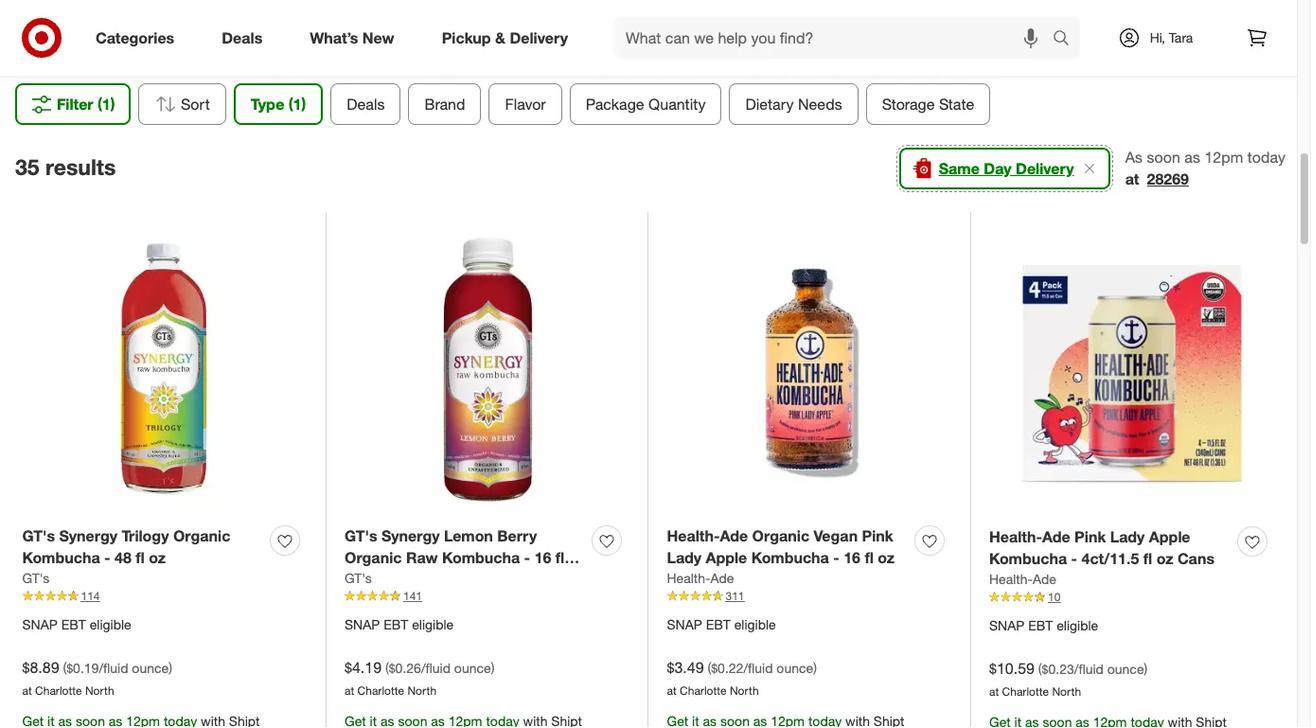 Task type: locate. For each thing, give the bounding box(es) containing it.
1 horizontal spatial pink
[[1075, 528, 1106, 547]]

kombucha inside the gt's synergy lemon berry organic raw kombucha - 16 fl oz
[[442, 548, 520, 567]]

snap ebt eligible for $3.49
[[667, 617, 776, 633]]

kombucha down lemon
[[442, 548, 520, 567]]

0 horizontal spatial apple
[[706, 548, 747, 567]]

eligible down 311
[[734, 617, 776, 633]]

ebt for $4.19
[[384, 617, 408, 633]]

1 horizontal spatial 16
[[844, 548, 861, 567]]

ounce inside '$10.59 ( $0.23 /fluid ounce ) at charlotte north'
[[1107, 661, 1144, 677]]

16 down vegan
[[844, 548, 861, 567]]

- inside the gt's synergy lemon berry organic raw kombucha - 16 fl oz
[[524, 548, 530, 567]]

ounce right $0.23
[[1107, 661, 1144, 677]]

organic right trilogy
[[173, 527, 230, 546]]

oz inside the gt's synergy lemon berry organic raw kombucha - 16 fl oz
[[345, 570, 362, 589]]

1 horizontal spatial apple
[[1149, 528, 1191, 547]]

charlotte down $8.89
[[35, 684, 82, 698]]

snap ebt eligible for $10.59
[[989, 618, 1098, 634]]

synergy inside gt's synergy trilogy organic kombucha - 48 fl oz
[[59, 527, 117, 546]]

( for $10.59
[[1038, 661, 1042, 677]]

1 horizontal spatial synergy
[[381, 527, 440, 546]]

ounce for $3.49
[[777, 660, 813, 676]]

organic left vegan
[[752, 527, 810, 546]]

1 horizontal spatial deals
[[346, 95, 384, 114]]

delivery inside button
[[1016, 159, 1074, 178]]

delivery right &
[[510, 28, 568, 47]]

at
[[1125, 169, 1139, 188], [22, 684, 32, 698], [345, 684, 354, 698], [667, 684, 677, 698], [989, 685, 999, 699]]

sponsored
[[1161, 45, 1217, 59]]

ounce inside $3.49 ( $0.22 /fluid ounce ) at charlotte north
[[777, 660, 813, 676]]

0 horizontal spatial delivery
[[510, 28, 568, 47]]

fl inside the gt's synergy lemon berry organic raw kombucha - 16 fl oz
[[556, 548, 565, 567]]

0 vertical spatial deals
[[222, 28, 262, 47]]

2 16 from the left
[[844, 548, 861, 567]]

snap for $10.59
[[989, 618, 1025, 634]]

health-ade link
[[667, 569, 734, 588], [989, 570, 1057, 589]]

deals inside button
[[346, 95, 384, 114]]

charlotte for $10.59
[[1002, 685, 1049, 699]]

charlotte
[[35, 684, 82, 698], [357, 684, 404, 698], [680, 684, 727, 698], [1002, 685, 1049, 699]]

0 horizontal spatial health-ade
[[667, 570, 734, 586]]

oz up the 311 link at bottom
[[878, 548, 895, 567]]

-
[[104, 548, 110, 567], [524, 548, 530, 567], [833, 548, 840, 567], [1071, 549, 1077, 568]]

1 vertical spatial lady
[[667, 548, 702, 567]]

What can we help you find? suggestions appear below search field
[[614, 17, 1058, 59]]

gt's link up $8.89
[[22, 569, 50, 588]]

apple inside health-ade pink lady apple kombucha - 4ct/11.5 fl oz cans
[[1149, 528, 1191, 547]]

0 horizontal spatial pink
[[862, 527, 894, 546]]

organic left raw
[[345, 548, 402, 567]]

eligible down 114
[[90, 617, 131, 633]]

) down 10 link
[[1144, 661, 1148, 677]]

at inside '$4.19 ( $0.26 /fluid ounce ) at charlotte north'
[[345, 684, 354, 698]]

( right $8.89
[[63, 660, 66, 676]]

ebt down 141
[[384, 617, 408, 633]]

at inside $3.49 ( $0.22 /fluid ounce ) at charlotte north
[[667, 684, 677, 698]]

organic inside the health-ade organic vegan pink lady apple kombucha - 16 fl oz
[[752, 527, 810, 546]]

1 vertical spatial apple
[[706, 548, 747, 567]]

health-ade organic vegan pink lady apple kombucha - 16 fl oz image
[[667, 230, 951, 515], [667, 230, 951, 515]]

at for health-ade pink lady apple kombucha - 4ct/11.5 fl oz cans
[[989, 685, 999, 699]]

- left 4ct/11.5
[[1071, 549, 1077, 568]]

16 inside the health-ade organic vegan pink lady apple kombucha - 16 fl oz
[[844, 548, 861, 567]]

0 horizontal spatial lady
[[667, 548, 702, 567]]

storage state button
[[866, 83, 990, 125]]

snap ebt eligible down 10
[[989, 618, 1098, 634]]

apple up 311
[[706, 548, 747, 567]]

(1)
[[98, 95, 115, 114], [288, 95, 306, 114]]

package
[[585, 95, 644, 114]]

delivery for pickup & delivery
[[510, 28, 568, 47]]

synergy up raw
[[381, 527, 440, 546]]

oz down trilogy
[[149, 548, 166, 567]]

gt's synergy trilogy organic kombucha - 48 fl oz image
[[22, 230, 307, 515], [22, 230, 307, 515]]

0 horizontal spatial deals
[[222, 28, 262, 47]]

1 gt's link from the left
[[22, 569, 50, 588]]

delivery right day
[[1016, 159, 1074, 178]]

snap ebt eligible down 311
[[667, 617, 776, 633]]

snap for $8.89
[[22, 617, 58, 633]]

snap ebt eligible down 114
[[22, 617, 131, 633]]

1 horizontal spatial lady
[[1110, 528, 1145, 547]]

health-ade up 10
[[989, 571, 1057, 587]]

/fluid right $10.59
[[1074, 661, 1104, 677]]

1 horizontal spatial gt's link
[[345, 569, 372, 588]]

deals
[[222, 28, 262, 47], [346, 95, 384, 114]]

$0.26
[[389, 660, 421, 676]]

health-ade pink lady apple kombucha - 4ct/11.5 fl oz cans link
[[989, 527, 1230, 570]]

north inside '$4.19 ( $0.26 /fluid ounce ) at charlotte north'
[[408, 684, 437, 698]]

as soon as 12pm today at 28269
[[1125, 148, 1286, 188]]

at down $10.59
[[989, 685, 999, 699]]

1 horizontal spatial (1)
[[288, 95, 306, 114]]

storage state
[[882, 95, 974, 114]]

2 gt's link from the left
[[345, 569, 372, 588]]

charlotte inside '$10.59 ( $0.23 /fluid ounce ) at charlotte north'
[[1002, 685, 1049, 699]]

kombucha
[[22, 548, 100, 567], [442, 548, 520, 567], [751, 548, 829, 567], [989, 549, 1067, 568]]

fl right 4ct/11.5
[[1143, 549, 1152, 568]]

/fluid
[[99, 660, 128, 676], [421, 660, 451, 676], [744, 660, 773, 676], [1074, 661, 1104, 677]]

fl right 48
[[136, 548, 145, 567]]

health-ade
[[667, 570, 734, 586], [989, 571, 1057, 587]]

- inside gt's synergy trilogy organic kombucha - 48 fl oz
[[104, 548, 110, 567]]

/fluid inside '$10.59 ( $0.23 /fluid ounce ) at charlotte north'
[[1074, 661, 1104, 677]]

( inside '$4.19 ( $0.26 /fluid ounce ) at charlotte north'
[[385, 660, 389, 676]]

0 horizontal spatial gt's link
[[22, 569, 50, 588]]

results
[[45, 153, 116, 179]]

ounce right $0.26
[[454, 660, 491, 676]]

health- inside the health-ade organic vegan pink lady apple kombucha - 16 fl oz
[[667, 527, 720, 546]]

2 horizontal spatial organic
[[752, 527, 810, 546]]

4ct/11.5
[[1082, 549, 1139, 568]]

delivery
[[510, 28, 568, 47], [1016, 159, 1074, 178]]

quantity
[[648, 95, 705, 114]]

flavor button
[[489, 83, 562, 125]]

ounce for $4.19
[[454, 660, 491, 676]]

( right the $4.19
[[385, 660, 389, 676]]

) for fl
[[169, 660, 172, 676]]

oz left 141
[[345, 570, 362, 589]]

$10.59
[[989, 659, 1035, 678]]

ade
[[720, 527, 748, 546], [1042, 528, 1070, 547], [711, 570, 734, 586], [1033, 571, 1057, 587]]

( inside '$10.59 ( $0.23 /fluid ounce ) at charlotte north'
[[1038, 661, 1042, 677]]

2 (1) from the left
[[288, 95, 306, 114]]

filter
[[57, 95, 93, 114]]

( right $10.59
[[1038, 661, 1042, 677]]

oz inside gt's synergy trilogy organic kombucha - 48 fl oz
[[149, 548, 166, 567]]

sort
[[180, 95, 209, 114]]

dietary needs
[[745, 95, 842, 114]]

0 horizontal spatial synergy
[[59, 527, 117, 546]]

pink
[[862, 527, 894, 546], [1075, 528, 1106, 547]]

at for gt's synergy trilogy organic kombucha - 48 fl oz
[[22, 684, 32, 698]]

ounce right $0.22 on the bottom of the page
[[777, 660, 813, 676]]

at for gt's synergy lemon berry organic raw kombucha - 16 fl oz
[[345, 684, 354, 698]]

north inside "$8.89 ( $0.19 /fluid ounce ) at charlotte north"
[[85, 684, 114, 698]]

fl up the 311 link at bottom
[[865, 548, 874, 567]]

gt's synergy lemon berry organic raw kombucha - 16 fl oz image
[[345, 230, 629, 515], [345, 230, 629, 515]]

snap up $8.89
[[22, 617, 58, 633]]

same day delivery button
[[899, 148, 1110, 189]]

(1) right "type" in the left of the page
[[288, 95, 306, 114]]

$8.89 ( $0.19 /fluid ounce ) at charlotte north
[[22, 658, 172, 698]]

health-ade link up 10
[[989, 570, 1057, 589]]

/fluid for $3.49
[[744, 660, 773, 676]]

flavor
[[505, 95, 545, 114]]

at down as
[[1125, 169, 1139, 188]]

health-ade up 311
[[667, 570, 734, 586]]

ounce inside '$4.19 ( $0.26 /fluid ounce ) at charlotte north'
[[454, 660, 491, 676]]

needs
[[798, 95, 842, 114]]

/fluid right the '$3.49'
[[744, 660, 773, 676]]

what's new link
[[294, 17, 418, 59]]

) down the 311 link at bottom
[[813, 660, 817, 676]]

(
[[63, 660, 66, 676], [385, 660, 389, 676], [708, 660, 711, 676], [1038, 661, 1042, 677]]

( inside $3.49 ( $0.22 /fluid ounce ) at charlotte north
[[708, 660, 711, 676]]

deals up "type" in the left of the page
[[222, 28, 262, 47]]

search
[[1044, 30, 1090, 49]]

(1) right filter
[[98, 95, 115, 114]]

search button
[[1044, 17, 1090, 62]]

ounce for $10.59
[[1107, 661, 1144, 677]]

kombucha up the 311 link at bottom
[[751, 548, 829, 567]]

ade inside health-ade pink lady apple kombucha - 4ct/11.5 fl oz cans
[[1042, 528, 1070, 547]]

ebt down 10
[[1028, 618, 1053, 634]]

ounce inside "$8.89 ( $0.19 /fluid ounce ) at charlotte north"
[[132, 660, 169, 676]]

snap ebt eligible down 141
[[345, 617, 454, 633]]

/fluid inside '$4.19 ( $0.26 /fluid ounce ) at charlotte north'
[[421, 660, 451, 676]]

snap for $3.49
[[667, 617, 702, 633]]

(1) for filter (1)
[[98, 95, 115, 114]]

kombucha up 10
[[989, 549, 1067, 568]]

1 horizontal spatial delivery
[[1016, 159, 1074, 178]]

) inside $3.49 ( $0.22 /fluid ounce ) at charlotte north
[[813, 660, 817, 676]]

) inside "$8.89 ( $0.19 /fluid ounce ) at charlotte north"
[[169, 660, 172, 676]]

1 synergy from the left
[[59, 527, 117, 546]]

0 vertical spatial apple
[[1149, 528, 1191, 547]]

0 vertical spatial delivery
[[510, 28, 568, 47]]

north inside $3.49 ( $0.22 /fluid ounce ) at charlotte north
[[730, 684, 759, 698]]

gt's link
[[22, 569, 50, 588], [345, 569, 372, 588]]

- left 48
[[104, 548, 110, 567]]

eligible down 10
[[1057, 618, 1098, 634]]

at for health-ade organic vegan pink lady apple kombucha - 16 fl oz
[[667, 684, 677, 698]]

1 16 from the left
[[534, 548, 551, 567]]

- inside health-ade pink lady apple kombucha - 4ct/11.5 fl oz cans
[[1071, 549, 1077, 568]]

gt's link for gt's synergy lemon berry organic raw kombucha - 16 fl oz
[[345, 569, 372, 588]]

lemon
[[444, 527, 493, 546]]

/fluid right $8.89
[[99, 660, 128, 676]]

16 inside the gt's synergy lemon berry organic raw kombucha - 16 fl oz
[[534, 548, 551, 567]]

charlotte inside '$4.19 ( $0.26 /fluid ounce ) at charlotte north'
[[357, 684, 404, 698]]

(1) inside 'filter (1)' button
[[98, 95, 115, 114]]

eligible for -
[[1057, 618, 1098, 634]]

1 horizontal spatial health-ade
[[989, 571, 1057, 587]]

north for $4.19
[[408, 684, 437, 698]]

ebt
[[61, 617, 86, 633], [384, 617, 408, 633], [706, 617, 731, 633], [1028, 618, 1053, 634]]

- down berry
[[524, 548, 530, 567]]

at down the $4.19
[[345, 684, 354, 698]]

health-ade link up 311
[[667, 569, 734, 588]]

charlotte inside $3.49 ( $0.22 /fluid ounce ) at charlotte north
[[680, 684, 727, 698]]

deals inside "link"
[[222, 28, 262, 47]]

ebt down 114
[[61, 617, 86, 633]]

ounce right $0.19
[[132, 660, 169, 676]]

( for $4.19
[[385, 660, 389, 676]]

/fluid right the $4.19
[[421, 660, 451, 676]]

oz inside the health-ade organic vegan pink lady apple kombucha - 16 fl oz
[[878, 548, 895, 567]]

package quantity
[[585, 95, 705, 114]]

gt's inside the gt's synergy lemon berry organic raw kombucha - 16 fl oz
[[345, 527, 377, 546]]

/fluid inside "$8.89 ( $0.19 /fluid ounce ) at charlotte north"
[[99, 660, 128, 676]]

0 horizontal spatial health-ade link
[[667, 569, 734, 588]]

charlotte inside "$8.89 ( $0.19 /fluid ounce ) at charlotte north"
[[35, 684, 82, 698]]

pink up 4ct/11.5
[[1075, 528, 1106, 547]]

kombucha up 114
[[22, 548, 100, 567]]

) inside '$4.19 ( $0.26 /fluid ounce ) at charlotte north'
[[491, 660, 495, 676]]

charlotte down $10.59
[[1002, 685, 1049, 699]]

oz
[[149, 548, 166, 567], [878, 548, 895, 567], [1157, 549, 1173, 568], [345, 570, 362, 589]]

ounce for $8.89
[[132, 660, 169, 676]]

( right the '$3.49'
[[708, 660, 711, 676]]

16 down berry
[[534, 548, 551, 567]]

at inside "$8.89 ( $0.19 /fluid ounce ) at charlotte north"
[[22, 684, 32, 698]]

) down 141 link
[[491, 660, 495, 676]]

eligible for 48
[[90, 617, 131, 633]]

/fluid for $8.89
[[99, 660, 128, 676]]

ebt down 311
[[706, 617, 731, 633]]

charlotte down the '$3.49'
[[680, 684, 727, 698]]

day
[[984, 159, 1012, 178]]

) down 114 link
[[169, 660, 172, 676]]

fl
[[136, 548, 145, 567], [556, 548, 565, 567], [865, 548, 874, 567], [1143, 549, 1152, 568]]

oz inside health-ade pink lady apple kombucha - 4ct/11.5 fl oz cans
[[1157, 549, 1173, 568]]

0 horizontal spatial organic
[[173, 527, 230, 546]]

2 synergy from the left
[[381, 527, 440, 546]]

categories
[[96, 28, 174, 47]]

eligible
[[90, 617, 131, 633], [412, 617, 454, 633], [734, 617, 776, 633], [1057, 618, 1098, 634]]

synergy up 48
[[59, 527, 117, 546]]

0 horizontal spatial 16
[[534, 548, 551, 567]]

apple
[[1149, 528, 1191, 547], [706, 548, 747, 567]]

north
[[85, 684, 114, 698], [408, 684, 437, 698], [730, 684, 759, 698], [1052, 685, 1081, 699]]

) inside '$10.59 ( $0.23 /fluid ounce ) at charlotte north'
[[1144, 661, 1148, 677]]

gt's synergy lemon berry organic raw kombucha - 16 fl oz link
[[345, 526, 585, 589]]

( inside "$8.89 ( $0.19 /fluid ounce ) at charlotte north"
[[63, 660, 66, 676]]

0 vertical spatial lady
[[1110, 528, 1145, 547]]

at down $8.89
[[22, 684, 32, 698]]

snap ebt eligible
[[22, 617, 131, 633], [345, 617, 454, 633], [667, 617, 776, 633], [989, 618, 1098, 634]]

synergy inside the gt's synergy lemon berry organic raw kombucha - 16 fl oz
[[381, 527, 440, 546]]

apple up cans
[[1149, 528, 1191, 547]]

141 link
[[345, 588, 629, 605]]

deals for deals button
[[346, 95, 384, 114]]

ebt for $10.59
[[1028, 618, 1053, 634]]

0 horizontal spatial (1)
[[98, 95, 115, 114]]

pickup & delivery
[[442, 28, 568, 47]]

north down $0.22 on the bottom of the page
[[730, 684, 759, 698]]

snap for $4.19
[[345, 617, 380, 633]]

12pm
[[1205, 148, 1243, 167]]

snap
[[22, 617, 58, 633], [345, 617, 380, 633], [667, 617, 702, 633], [989, 618, 1025, 634]]

fl inside the health-ade organic vegan pink lady apple kombucha - 16 fl oz
[[865, 548, 874, 567]]

health-ade organic vegan pink lady apple kombucha - 16 fl oz
[[667, 527, 895, 567]]

north down $0.19
[[85, 684, 114, 698]]

apple inside the health-ade organic vegan pink lady apple kombucha - 16 fl oz
[[706, 548, 747, 567]]

oz left cans
[[1157, 549, 1173, 568]]

snap up $10.59
[[989, 618, 1025, 634]]

package quantity button
[[569, 83, 721, 125]]

deals down what's new link
[[346, 95, 384, 114]]

1 horizontal spatial health-ade link
[[989, 570, 1057, 589]]

gt's link up the $4.19
[[345, 569, 372, 588]]

eligible down 141
[[412, 617, 454, 633]]

snap up the '$3.49'
[[667, 617, 702, 633]]

1 (1) from the left
[[98, 95, 115, 114]]

ounce
[[132, 660, 169, 676], [454, 660, 491, 676], [777, 660, 813, 676], [1107, 661, 1144, 677]]

1 horizontal spatial organic
[[345, 548, 402, 567]]

10
[[1048, 590, 1061, 604]]

- down vegan
[[833, 548, 840, 567]]

141
[[403, 589, 422, 603]]

pink right vegan
[[862, 527, 894, 546]]

north inside '$10.59 ( $0.23 /fluid ounce ) at charlotte north'
[[1052, 685, 1081, 699]]

hi,
[[1150, 29, 1165, 45]]

at inside '$10.59 ( $0.23 /fluid ounce ) at charlotte north'
[[989, 685, 999, 699]]

dietary needs button
[[729, 83, 858, 125]]

north down $0.26
[[408, 684, 437, 698]]

sort button
[[138, 83, 226, 125]]

health-ade pink lady apple kombucha - 4ct/11.5 fl oz cans image
[[989, 230, 1275, 516], [989, 230, 1275, 516]]

vegan
[[814, 527, 858, 546]]

ebt for $8.89
[[61, 617, 86, 633]]

gt's link for gt's synergy trilogy organic kombucha - 48 fl oz
[[22, 569, 50, 588]]

snap up the $4.19
[[345, 617, 380, 633]]

1 vertical spatial delivery
[[1016, 159, 1074, 178]]

$3.49 ( $0.22 /fluid ounce ) at charlotte north
[[667, 658, 817, 698]]

charlotte down the $4.19
[[357, 684, 404, 698]]

berry
[[497, 527, 537, 546]]

eligible for apple
[[734, 617, 776, 633]]

/fluid inside $3.49 ( $0.22 /fluid ounce ) at charlotte north
[[744, 660, 773, 676]]

at down the '$3.49'
[[667, 684, 677, 698]]

as
[[1185, 148, 1200, 167]]

fl up 141 link
[[556, 548, 565, 567]]

1 vertical spatial deals
[[346, 95, 384, 114]]

eligible for kombucha
[[412, 617, 454, 633]]

synergy for organic
[[381, 527, 440, 546]]

north down $0.23
[[1052, 685, 1081, 699]]



Task type: describe. For each thing, give the bounding box(es) containing it.
gt's synergy trilogy organic kombucha - 48 fl oz link
[[22, 526, 262, 569]]

) for 4ct/11.5
[[1144, 661, 1148, 677]]

311
[[726, 589, 745, 603]]

pickup
[[442, 28, 491, 47]]

$4.19 ( $0.26 /fluid ounce ) at charlotte north
[[345, 658, 495, 698]]

- inside the health-ade organic vegan pink lady apple kombucha - 16 fl oz
[[833, 548, 840, 567]]

311 link
[[667, 588, 951, 605]]

deals link
[[206, 17, 286, 59]]

delivery for same day delivery
[[1016, 159, 1074, 178]]

north for $8.89
[[85, 684, 114, 698]]

raw
[[406, 548, 438, 567]]

10 link
[[989, 589, 1275, 606]]

what's new
[[310, 28, 394, 47]]

gt's synergy lemon berry organic raw kombucha - 16 fl oz
[[345, 527, 565, 589]]

pink inside health-ade pink lady apple kombucha - 4ct/11.5 fl oz cans
[[1075, 528, 1106, 547]]

35 results
[[15, 153, 116, 179]]

ebt for $3.49
[[706, 617, 731, 633]]

filter (1) button
[[15, 83, 130, 125]]

lady inside the health-ade organic vegan pink lady apple kombucha - 16 fl oz
[[667, 548, 702, 567]]

type (1)
[[250, 95, 306, 114]]

charlotte for $4.19
[[357, 684, 404, 698]]

brand
[[424, 95, 465, 114]]

charlotte for $8.89
[[35, 684, 82, 698]]

health-ade for kombucha
[[989, 571, 1057, 587]]

pickup & delivery link
[[426, 17, 592, 59]]

&
[[495, 28, 506, 47]]

$4.19
[[345, 658, 382, 677]]

health-ade link for kombucha
[[989, 570, 1057, 589]]

organic inside gt's synergy trilogy organic kombucha - 48 fl oz
[[173, 527, 230, 546]]

114 link
[[22, 588, 307, 605]]

48
[[115, 548, 131, 567]]

dietary
[[745, 95, 793, 114]]

filter (1)
[[57, 95, 115, 114]]

fl inside health-ade pink lady apple kombucha - 4ct/11.5 fl oz cans
[[1143, 549, 1152, 568]]

snap ebt eligible for $4.19
[[345, 617, 454, 633]]

kombucha inside health-ade pink lady apple kombucha - 4ct/11.5 fl oz cans
[[989, 549, 1067, 568]]

brand button
[[408, 83, 481, 125]]

today
[[1248, 148, 1286, 167]]

storage
[[882, 95, 934, 114]]

) for -
[[491, 660, 495, 676]]

$0.22
[[711, 660, 744, 676]]

/fluid for $10.59
[[1074, 661, 1104, 677]]

hi, tara
[[1150, 29, 1193, 45]]

) for kombucha
[[813, 660, 817, 676]]

new
[[362, 28, 394, 47]]

same
[[939, 159, 980, 178]]

charlotte for $3.49
[[680, 684, 727, 698]]

pink inside the health-ade organic vegan pink lady apple kombucha - 16 fl oz
[[862, 527, 894, 546]]

same day delivery
[[939, 159, 1074, 178]]

( for $3.49
[[708, 660, 711, 676]]

28269 button
[[1147, 168, 1189, 190]]

health- inside health-ade pink lady apple kombucha - 4ct/11.5 fl oz cans
[[989, 528, 1042, 547]]

health-ade organic vegan pink lady apple kombucha - 16 fl oz link
[[667, 526, 907, 569]]

soon
[[1147, 148, 1181, 167]]

/fluid for $4.19
[[421, 660, 451, 676]]

health-ade link for lady
[[667, 569, 734, 588]]

$3.49
[[667, 658, 704, 677]]

north for $3.49
[[730, 684, 759, 698]]

$0.19
[[66, 660, 99, 676]]

what's
[[310, 28, 358, 47]]

$8.89
[[22, 658, 59, 677]]

lady inside health-ade pink lady apple kombucha - 4ct/11.5 fl oz cans
[[1110, 528, 1145, 547]]

gt's inside gt's synergy trilogy organic kombucha - 48 fl oz
[[22, 527, 55, 546]]

deals for deals "link"
[[222, 28, 262, 47]]

trilogy
[[122, 527, 169, 546]]

synergy for kombucha
[[59, 527, 117, 546]]

ade inside the health-ade organic vegan pink lady apple kombucha - 16 fl oz
[[720, 527, 748, 546]]

categories link
[[80, 17, 198, 59]]

$10.59 ( $0.23 /fluid ounce ) at charlotte north
[[989, 659, 1148, 699]]

deals button
[[330, 83, 400, 125]]

tara
[[1169, 29, 1193, 45]]

snap ebt eligible for $8.89
[[22, 617, 131, 633]]

fl inside gt's synergy trilogy organic kombucha - 48 fl oz
[[136, 548, 145, 567]]

kombucha inside the health-ade organic vegan pink lady apple kombucha - 16 fl oz
[[751, 548, 829, 567]]

$0.23
[[1042, 661, 1074, 677]]

114
[[81, 589, 100, 603]]

as
[[1125, 148, 1143, 167]]

north for $10.59
[[1052, 685, 1081, 699]]

kombucha inside gt's synergy trilogy organic kombucha - 48 fl oz
[[22, 548, 100, 567]]

at inside "as soon as 12pm today at 28269"
[[1125, 169, 1139, 188]]

35
[[15, 153, 39, 179]]

state
[[939, 95, 974, 114]]

cans
[[1178, 549, 1215, 568]]

type
[[250, 95, 284, 114]]

28269
[[1147, 169, 1189, 188]]

organic inside the gt's synergy lemon berry organic raw kombucha - 16 fl oz
[[345, 548, 402, 567]]

( for $8.89
[[63, 660, 66, 676]]

gt's synergy trilogy organic kombucha - 48 fl oz
[[22, 527, 230, 567]]

health-ade pink lady apple kombucha - 4ct/11.5 fl oz cans
[[989, 528, 1215, 568]]

(1) for type (1)
[[288, 95, 306, 114]]

health-ade for lady
[[667, 570, 734, 586]]



Task type: vqa. For each thing, say whether or not it's contained in the screenshot.


